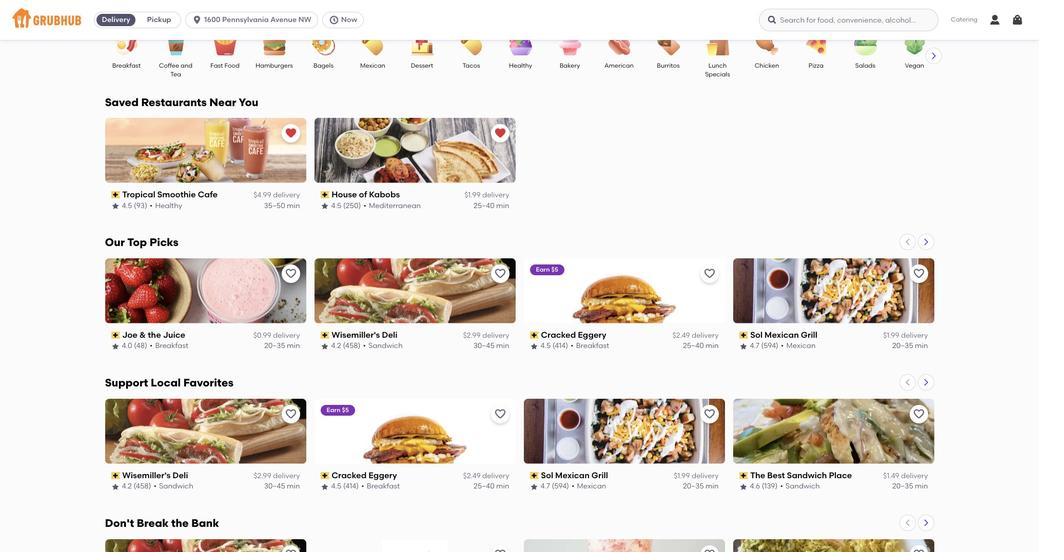 Task type: describe. For each thing, give the bounding box(es) containing it.
$5 for the cracked eggery logo to the right
[[552, 266, 559, 274]]

$2.99 for top wisemiller's deli logo
[[463, 332, 481, 340]]

min for the left the cracked eggery logo
[[497, 483, 510, 492]]

20–35 for the best sandwich place logo
[[893, 483, 914, 492]]

dessert
[[411, 62, 433, 69]]

juice
[[163, 331, 185, 340]]

30–45 for middle wisemiller's deli logo
[[264, 483, 285, 492]]

1 horizontal spatial 30–45 min
[[474, 342, 510, 351]]

4.0 (48)
[[122, 342, 147, 351]]

delivery
[[102, 15, 130, 24]]

$5 for the left the cracked eggery logo
[[342, 407, 349, 414]]

30–45 for top wisemiller's deli logo
[[474, 342, 495, 351]]

1 horizontal spatial 4.2
[[331, 342, 341, 351]]

20–35 for sol mexican grill logo to the left
[[683, 483, 704, 492]]

$4.99 delivery
[[254, 191, 300, 200]]

$1.99 delivery for sol mexican grill logo to the left
[[674, 472, 719, 481]]

house of kabobs
[[332, 190, 400, 200]]

$0.99 delivery
[[253, 332, 300, 340]]

• for the left the cracked eggery logo
[[362, 483, 364, 492]]

lunch
[[709, 62, 727, 69]]

• for joe & the juice  logo
[[150, 342, 153, 351]]

bagels
[[314, 62, 334, 69]]

• for tropical smoothie cafe  logo
[[150, 202, 153, 210]]

mediterranean
[[369, 202, 421, 210]]

• breakfast for subscription pass icon corresponding to the cracked eggery logo to the right
[[571, 342, 610, 351]]

pickup
[[147, 15, 171, 24]]

breakfast for the cracked eggery logo to the right
[[576, 342, 610, 351]]

(594) for sol mexican grill logo to the left
[[552, 483, 569, 492]]

blank street coffee logo image
[[383, 540, 448, 553]]

delivery button
[[95, 12, 138, 28]]

support local favorites
[[105, 377, 234, 390]]

delivery for the left the cracked eggery logo
[[483, 472, 510, 481]]

0 vertical spatial wisemiller's deli logo image
[[314, 259, 516, 324]]

pizza
[[809, 62, 824, 69]]

1600
[[204, 15, 221, 24]]

$1.99 for sol mexican grill logo to the left
[[674, 472, 690, 481]]

caret left icon image for our top picks
[[904, 238, 912, 246]]

$2.49 for the left the cracked eggery logo
[[463, 472, 481, 481]]

• mexican for star icon associated with sol mexican grill logo to the right
[[781, 342, 816, 351]]

4.5 (250)
[[331, 202, 361, 210]]

tropical
[[122, 190, 155, 200]]

the
[[751, 471, 766, 481]]

25–40 for wisemiller's deli
[[474, 483, 495, 492]]

1 vertical spatial (458)
[[134, 483, 151, 492]]

the best sandwich place
[[751, 471, 852, 481]]

4.6 (139)
[[750, 483, 778, 492]]

catering button
[[944, 8, 985, 32]]

tacos
[[463, 62, 480, 69]]

(414) for the cracked eggery logo to the right
[[553, 342, 568, 351]]

20–35 min for sol mexican grill logo to the right
[[893, 342, 929, 351]]

$2.49 for the cracked eggery logo to the right
[[673, 332, 690, 340]]

(594) for sol mexican grill logo to the right
[[762, 342, 779, 351]]

1 horizontal spatial healthy
[[509, 62, 532, 69]]

picks
[[150, 236, 179, 249]]

(93)
[[134, 202, 147, 210]]

caret right icon image for our top picks
[[922, 238, 931, 246]]

subscription pass image for joe & the juice
[[111, 332, 120, 339]]

min for the cracked eggery logo to the right
[[706, 342, 719, 351]]

mexican image
[[355, 33, 391, 55]]

star icon image for sol mexican grill logo to the left
[[530, 483, 538, 492]]

0 horizontal spatial earn
[[327, 407, 341, 414]]

star icon image for the cracked eggery logo to the right
[[530, 343, 538, 351]]

coffee
[[159, 62, 179, 69]]

our top picks
[[105, 236, 179, 249]]

delivery for top wisemiller's deli logo
[[483, 332, 510, 340]]

star icon image for tropical smoothie cafe  logo
[[111, 202, 119, 210]]

dessert image
[[404, 33, 440, 55]]

35–50
[[264, 202, 285, 210]]

grill for star icon associated with sol mexican grill logo to the right
[[801, 331, 818, 340]]

• for the cracked eggery logo to the right
[[571, 342, 574, 351]]

fast
[[211, 62, 223, 69]]

saved restaurant button for tropical smoothie cafe
[[282, 124, 300, 143]]

1 horizontal spatial wisemiller's deli
[[332, 331, 398, 340]]

1600 pennsylvania avenue nw
[[204, 15, 312, 24]]

nw
[[298, 15, 312, 24]]

delivery for the cracked eggery logo to the right
[[692, 332, 719, 340]]

$1.99 for house of kabobs logo
[[465, 191, 481, 200]]

20–35 min for joe & the juice  logo
[[264, 342, 300, 351]]

• healthy
[[150, 202, 182, 210]]

of
[[359, 190, 367, 200]]

don't
[[105, 517, 134, 530]]

delivery for sol mexican grill logo to the left
[[692, 472, 719, 481]]

fast food
[[211, 62, 240, 69]]

1 vertical spatial wisemiller's deli logo image
[[105, 399, 306, 465]]

sol mexican grill for sol mexican grill logo to the left
[[541, 471, 608, 481]]

0 horizontal spatial • sandwich
[[154, 483, 193, 492]]

bank
[[191, 517, 219, 530]]

now button
[[322, 12, 368, 28]]

• for sol mexican grill logo to the left
[[572, 483, 575, 492]]

0 vertical spatial $2.99 delivery
[[463, 332, 510, 340]]

0 horizontal spatial sol mexican grill logo image
[[524, 399, 725, 465]]

0 vertical spatial wisemiller's
[[332, 331, 380, 340]]

delivery for tropical smoothie cafe  logo
[[273, 191, 300, 200]]

20–35 for sol mexican grill logo to the right
[[893, 342, 914, 351]]

subscription pass image for sol mexican grill logo to the right
[[740, 332, 749, 339]]

svg image
[[768, 15, 778, 25]]

0 horizontal spatial cracked eggery logo image
[[314, 399, 516, 465]]

1 horizontal spatial cracked eggery logo image
[[524, 259, 725, 324]]

1600 pennsylvania avenue nw button
[[185, 12, 322, 28]]

min for joe & the juice  logo
[[287, 342, 300, 351]]

• for house of kabobs logo
[[364, 202, 367, 210]]

breakfast for the left the cracked eggery logo
[[367, 483, 400, 492]]

support
[[105, 377, 148, 390]]

4.5 (414) for star icon associated with the left the cracked eggery logo
[[331, 483, 359, 492]]

caret left icon image for support local favorites
[[904, 379, 912, 387]]

caret left icon image for don't break the bank
[[904, 519, 912, 528]]

best
[[768, 471, 785, 481]]

20–35 min for sol mexican grill logo to the left
[[683, 483, 719, 492]]

hamburgers
[[256, 62, 293, 69]]

breakfast image
[[109, 33, 145, 55]]

coffee and tea image
[[158, 33, 194, 55]]

sol for star icon associated with sol mexican grill logo to the left
[[541, 471, 554, 481]]

• breakfast for subscription pass icon related to the left the cracked eggery logo
[[362, 483, 400, 492]]

don't break the bank
[[105, 517, 219, 530]]

tropical smoothie cafe  logo image
[[105, 118, 306, 183]]

$1.49 delivery
[[884, 472, 929, 481]]

lunch specials
[[706, 62, 731, 78]]

secretea logo image
[[524, 540, 725, 553]]

4.5 (93)
[[122, 202, 147, 210]]

$4.99
[[254, 191, 271, 200]]

american image
[[601, 33, 637, 55]]

1 vertical spatial 25–40
[[683, 342, 704, 351]]

• for sol mexican grill logo to the right
[[781, 342, 784, 351]]

earn $5 for the cracked eggery logo to the right
[[536, 266, 559, 274]]

1 horizontal spatial sol mexican grill logo image
[[733, 259, 935, 324]]

save this restaurant image for joe & the juice
[[285, 268, 297, 280]]

star icon image for the left the cracked eggery logo
[[321, 483, 329, 492]]

joe & the juice
[[122, 331, 185, 340]]

0 vertical spatial earn
[[536, 266, 550, 274]]

saved restaurant image for tropical smoothie cafe
[[285, 127, 297, 140]]

smoothie
[[157, 190, 196, 200]]

lunch specials image
[[700, 33, 736, 55]]

• sandwich for wisemiller's deli subscription pass image
[[363, 342, 403, 351]]

place
[[829, 471, 852, 481]]

you
[[239, 96, 259, 109]]

saved
[[105, 96, 139, 109]]

eggery for star icon associated with the left the cracked eggery logo
[[369, 471, 397, 481]]

min for sol mexican grill logo to the left
[[706, 483, 719, 492]]

2 vertical spatial wisemiller's deli logo image
[[105, 540, 306, 553]]

bakery
[[560, 62, 580, 69]]

• for the best sandwich place logo
[[781, 483, 783, 492]]

1 vertical spatial healthy
[[155, 202, 182, 210]]

food
[[225, 62, 240, 69]]

1 vertical spatial 25–40 min
[[683, 342, 719, 351]]

$0.99
[[253, 332, 271, 340]]



Task type: locate. For each thing, give the bounding box(es) containing it.
0 horizontal spatial 30–45 min
[[264, 483, 300, 492]]

(139)
[[762, 483, 778, 492]]

25–40 min for wisemiller's deli
[[474, 483, 510, 492]]

1 horizontal spatial earn
[[536, 266, 550, 274]]

cracked for the cracked eggery logo to the right star icon
[[541, 331, 576, 340]]

0 vertical spatial (458)
[[343, 342, 361, 351]]

$2.99 delivery
[[463, 332, 510, 340], [254, 472, 300, 481]]

1 horizontal spatial deli
[[382, 331, 398, 340]]

1 horizontal spatial $2.99
[[463, 332, 481, 340]]

2 vertical spatial 25–40 min
[[474, 483, 510, 492]]

0 horizontal spatial (414)
[[343, 483, 359, 492]]

0 vertical spatial healthy
[[509, 62, 532, 69]]

0 vertical spatial the
[[148, 331, 161, 340]]

0 vertical spatial cracked eggery
[[541, 331, 607, 340]]

grill
[[801, 331, 818, 340], [592, 471, 608, 481]]

saved restaurants near you
[[105, 96, 259, 109]]

4.6
[[750, 483, 761, 492]]

soho tea & coffee logo image
[[733, 540, 935, 553]]

save this restaurant image for the best sandwich place
[[913, 409, 925, 421]]

cracked eggery for the cracked eggery logo to the right star icon
[[541, 331, 607, 340]]

joe
[[122, 331, 138, 340]]

0 vertical spatial (414)
[[553, 342, 568, 351]]

20–35 min
[[264, 342, 300, 351], [893, 342, 929, 351], [683, 483, 719, 492], [893, 483, 929, 492]]

2 saved restaurant image from the left
[[494, 127, 506, 140]]

0 horizontal spatial sol mexican grill
[[541, 471, 608, 481]]

0 vertical spatial eggery
[[578, 331, 607, 340]]

4.7 for sol mexican grill logo to the left
[[541, 483, 550, 492]]

salads image
[[848, 33, 884, 55]]

joe & the juice  logo image
[[105, 259, 306, 324]]

1 horizontal spatial 4.2 (458)
[[331, 342, 361, 351]]

sol mexican grill logo image
[[733, 259, 935, 324], [524, 399, 725, 465]]

save this restaurant image
[[494, 268, 506, 280], [913, 268, 925, 280], [285, 549, 297, 553], [494, 549, 506, 553], [704, 549, 716, 553], [913, 549, 925, 553]]

• sandwich for the best sandwich place's subscription pass image
[[781, 483, 820, 492]]

1 horizontal spatial wisemiller's
[[332, 331, 380, 340]]

0 vertical spatial caret left icon image
[[904, 238, 912, 246]]

20–35 min for the best sandwich place logo
[[893, 483, 929, 492]]

pickup button
[[138, 12, 181, 28]]

delivery for house of kabobs logo
[[483, 191, 510, 200]]

0 vertical spatial 4.7 (594)
[[750, 342, 779, 351]]

pennsylvania
[[222, 15, 269, 24]]

1 horizontal spatial (594)
[[762, 342, 779, 351]]

cracked eggery logo image
[[524, 259, 725, 324], [314, 399, 516, 465]]

0 vertical spatial $5
[[552, 266, 559, 274]]

1 saved restaurant image from the left
[[285, 127, 297, 140]]

0 vertical spatial 4.7
[[750, 342, 760, 351]]

1 saved restaurant button from the left
[[282, 124, 300, 143]]

delivery
[[273, 191, 300, 200], [483, 191, 510, 200], [273, 332, 300, 340], [483, 332, 510, 340], [692, 332, 719, 340], [902, 332, 929, 340], [273, 472, 300, 481], [483, 472, 510, 481], [692, 472, 719, 481], [902, 472, 929, 481]]

saved restaurant button
[[282, 124, 300, 143], [491, 124, 510, 143]]

1 horizontal spatial $2.99 delivery
[[463, 332, 510, 340]]

near
[[209, 96, 236, 109]]

0 vertical spatial 25–40 min
[[474, 202, 510, 210]]

$1.49
[[884, 472, 900, 481]]

$5
[[552, 266, 559, 274], [342, 407, 349, 414]]

break
[[137, 517, 169, 530]]

1 horizontal spatial saved restaurant button
[[491, 124, 510, 143]]

1 vertical spatial (414)
[[343, 483, 359, 492]]

2 vertical spatial $1.99 delivery
[[674, 472, 719, 481]]

$2.49 delivery
[[673, 332, 719, 340], [463, 472, 510, 481]]

our
[[105, 236, 125, 249]]

save this restaurant image for wisemiller's deli
[[285, 409, 297, 421]]

delivery for sol mexican grill logo to the right
[[902, 332, 929, 340]]

4.5
[[122, 202, 132, 210], [331, 202, 342, 210], [541, 342, 551, 351], [331, 483, 342, 492]]

0 vertical spatial (594)
[[762, 342, 779, 351]]

caret right icon image for support local favorites
[[922, 379, 931, 387]]

svg image
[[989, 14, 1002, 26], [1012, 14, 1024, 26], [192, 15, 202, 25], [329, 15, 339, 25]]

• mexican
[[781, 342, 816, 351], [572, 483, 607, 492]]

eggery for the cracked eggery logo to the right star icon
[[578, 331, 607, 340]]

star icon image for sol mexican grill logo to the right
[[740, 343, 748, 351]]

1 vertical spatial 30–45 min
[[264, 483, 300, 492]]

fast food image
[[207, 33, 243, 55]]

healthy
[[509, 62, 532, 69], [155, 202, 182, 210]]

25–40 for tropical smoothie cafe
[[474, 202, 495, 210]]

sol mexican grill for sol mexican grill logo to the right
[[751, 331, 818, 340]]

(414) for the left the cracked eggery logo
[[343, 483, 359, 492]]

healthy down tropical smoothie cafe
[[155, 202, 182, 210]]

tropical smoothie cafe
[[122, 190, 218, 200]]

caret left icon image
[[904, 238, 912, 246], [904, 379, 912, 387], [904, 519, 912, 528]]

main navigation navigation
[[0, 0, 1040, 40]]

(594)
[[762, 342, 779, 351], [552, 483, 569, 492]]

bakery image
[[552, 33, 588, 55]]

restaurants
[[141, 96, 207, 109]]

$2.49 delivery for the left the cracked eggery logo
[[463, 472, 510, 481]]

$1.99
[[465, 191, 481, 200], [884, 332, 900, 340], [674, 472, 690, 481]]

subscription pass image for sol mexican grill
[[530, 473, 539, 480]]

0 horizontal spatial sol
[[541, 471, 554, 481]]

1 horizontal spatial $1.99 delivery
[[674, 472, 719, 481]]

subscription pass image for the best sandwich place
[[740, 473, 749, 480]]

american
[[605, 62, 634, 69]]

4.7 for sol mexican grill logo to the right
[[750, 342, 760, 351]]

1 horizontal spatial 4.7
[[750, 342, 760, 351]]

saved restaurant image for house of kabobs
[[494, 127, 506, 140]]

burritos image
[[651, 33, 687, 55]]

svg image inside now button
[[329, 15, 339, 25]]

2 vertical spatial 25–40
[[474, 483, 495, 492]]

$1.99 delivery for house of kabobs logo
[[465, 191, 510, 200]]

20–35 for joe & the juice  logo
[[264, 342, 285, 351]]

the
[[148, 331, 161, 340], [171, 517, 189, 530]]

0 horizontal spatial 4.7 (594)
[[541, 483, 569, 492]]

house of kabobs logo image
[[314, 118, 516, 183]]

0 horizontal spatial wisemiller's
[[122, 471, 171, 481]]

eggery
[[578, 331, 607, 340], [369, 471, 397, 481]]

0 horizontal spatial $1.99 delivery
[[465, 191, 510, 200]]

caret right icon image for don't break the bank
[[922, 519, 931, 528]]

0 vertical spatial 30–45 min
[[474, 342, 510, 351]]

subscription pass image for the left the cracked eggery logo
[[321, 473, 330, 480]]

subscription pass image for the cracked eggery logo to the right
[[530, 332, 539, 339]]

0 vertical spatial 4.2
[[331, 342, 341, 351]]

subscription pass image for wisemiller's deli
[[321, 332, 330, 339]]

$2.49 delivery for the cracked eggery logo to the right
[[673, 332, 719, 340]]

0 horizontal spatial $2.49 delivery
[[463, 472, 510, 481]]

kabobs
[[369, 190, 400, 200]]

house
[[332, 190, 357, 200]]

avenue
[[271, 15, 297, 24]]

save this restaurant image for sol mexican grill
[[704, 409, 716, 421]]

wisemiller's deli logo image
[[314, 259, 516, 324], [105, 399, 306, 465], [105, 540, 306, 553]]

1 horizontal spatial $2.49 delivery
[[673, 332, 719, 340]]

pizza image
[[799, 33, 835, 55]]

the left bank
[[171, 517, 189, 530]]

0 horizontal spatial $2.99 delivery
[[254, 472, 300, 481]]

healthy down 'healthy' image
[[509, 62, 532, 69]]

catering
[[952, 16, 978, 23]]

1 horizontal spatial (458)
[[343, 342, 361, 351]]

• breakfast for subscription pass image for joe & the juice
[[150, 342, 188, 351]]

star icon image for the best sandwich place logo
[[740, 483, 748, 492]]

subscription pass image
[[530, 332, 539, 339], [740, 332, 749, 339], [111, 473, 120, 480], [321, 473, 330, 480]]

(250)
[[343, 202, 361, 210]]

cafe
[[198, 190, 218, 200]]

now
[[341, 15, 357, 24]]

1 horizontal spatial sol
[[751, 331, 763, 340]]

1 vertical spatial cracked
[[332, 471, 367, 481]]

1 horizontal spatial eggery
[[578, 331, 607, 340]]

1 vertical spatial • mexican
[[572, 483, 607, 492]]

0 vertical spatial 4.2 (458)
[[331, 342, 361, 351]]

1 vertical spatial 30–45
[[264, 483, 285, 492]]

breakfast for joe & the juice  logo
[[155, 342, 188, 351]]

4.7 (594)
[[750, 342, 779, 351], [541, 483, 569, 492]]

1 vertical spatial 4.2
[[122, 483, 132, 492]]

subscription pass image for tropical smoothie cafe
[[111, 192, 120, 199]]

the for break
[[171, 517, 189, 530]]

caret right icon image
[[930, 52, 938, 60], [922, 238, 931, 246], [922, 379, 931, 387], [922, 519, 931, 528]]

4.5 (414) for the cracked eggery logo to the right star icon
[[541, 342, 568, 351]]

$1.99 delivery for sol mexican grill logo to the right
[[884, 332, 929, 340]]

Search for food, convenience, alcohol... search field
[[760, 9, 939, 31]]

saved restaurant image
[[285, 127, 297, 140], [494, 127, 506, 140]]

delivery for joe & the juice  logo
[[273, 332, 300, 340]]

1 horizontal spatial 4.7 (594)
[[750, 342, 779, 351]]

star icon image for joe & the juice  logo
[[111, 343, 119, 351]]

tacos image
[[454, 33, 490, 55]]

0 vertical spatial sol mexican grill
[[751, 331, 818, 340]]

sandwich
[[369, 342, 403, 351], [787, 471, 827, 481], [159, 483, 193, 492], [786, 483, 820, 492]]

star icon image for house of kabobs logo
[[321, 202, 329, 210]]

sol
[[751, 331, 763, 340], [541, 471, 554, 481]]

0 vertical spatial sol mexican grill logo image
[[733, 259, 935, 324]]

0 horizontal spatial saved restaurant button
[[282, 124, 300, 143]]

hamburgers image
[[256, 33, 292, 55]]

0 vertical spatial • mexican
[[781, 342, 816, 351]]

0 vertical spatial wisemiller's deli
[[332, 331, 398, 340]]

0 vertical spatial deli
[[382, 331, 398, 340]]

svg image inside 1600 pennsylvania avenue nw button
[[192, 15, 202, 25]]

• mediterranean
[[364, 202, 421, 210]]

0 vertical spatial $1.99 delivery
[[465, 191, 510, 200]]

bagels image
[[306, 33, 342, 55]]

1 vertical spatial $2.99 delivery
[[254, 472, 300, 481]]

1 horizontal spatial the
[[171, 517, 189, 530]]

0 vertical spatial $2.99
[[463, 332, 481, 340]]

0 horizontal spatial 30–45
[[264, 483, 285, 492]]

sol for star icon associated with sol mexican grill logo to the right
[[751, 331, 763, 340]]

1 vertical spatial wisemiller's deli
[[122, 471, 188, 481]]

mexican
[[360, 62, 386, 69], [765, 331, 799, 340], [787, 342, 816, 351], [556, 471, 590, 481], [577, 483, 607, 492]]

1 vertical spatial 4.5 (414)
[[331, 483, 359, 492]]

2 horizontal spatial • breakfast
[[571, 342, 610, 351]]

2 saved restaurant button from the left
[[491, 124, 510, 143]]

star icon image
[[111, 202, 119, 210], [321, 202, 329, 210], [111, 343, 119, 351], [321, 343, 329, 351], [530, 343, 538, 351], [740, 343, 748, 351], [111, 483, 119, 492], [321, 483, 329, 492], [530, 483, 538, 492], [740, 483, 748, 492]]

4.5 (414)
[[541, 342, 568, 351], [331, 483, 359, 492]]

deli
[[382, 331, 398, 340], [173, 471, 188, 481]]

0 horizontal spatial saved restaurant image
[[285, 127, 297, 140]]

(48)
[[134, 342, 147, 351]]

tea
[[170, 71, 181, 78]]

• breakfast
[[150, 342, 188, 351], [571, 342, 610, 351], [362, 483, 400, 492]]

$1.99 delivery
[[465, 191, 510, 200], [884, 332, 929, 340], [674, 472, 719, 481]]

1 vertical spatial earn $5
[[327, 407, 349, 414]]

1 vertical spatial deli
[[173, 471, 188, 481]]

1 horizontal spatial sol mexican grill
[[751, 331, 818, 340]]

$2.99
[[463, 332, 481, 340], [254, 472, 271, 481]]

(414)
[[553, 342, 568, 351], [343, 483, 359, 492]]

delivery for the best sandwich place logo
[[902, 472, 929, 481]]

healthy image
[[503, 33, 539, 55]]

0 vertical spatial grill
[[801, 331, 818, 340]]

chicken image
[[749, 33, 785, 55]]

1 vertical spatial wisemiller's
[[122, 471, 171, 481]]

•
[[150, 202, 153, 210], [364, 202, 367, 210], [150, 342, 153, 351], [363, 342, 366, 351], [571, 342, 574, 351], [781, 342, 784, 351], [154, 483, 157, 492], [362, 483, 364, 492], [572, 483, 575, 492], [781, 483, 783, 492]]

1 horizontal spatial • breakfast
[[362, 483, 400, 492]]

4.7 (594) for sol mexican grill logo to the left
[[541, 483, 569, 492]]

1 vertical spatial $2.49 delivery
[[463, 472, 510, 481]]

and
[[181, 62, 193, 69]]

min for house of kabobs logo
[[497, 202, 510, 210]]

save this restaurant image
[[285, 268, 297, 280], [704, 268, 716, 280], [285, 409, 297, 421], [494, 409, 506, 421], [704, 409, 716, 421], [913, 409, 925, 421]]

saved restaurant button for house of kabobs
[[491, 124, 510, 143]]

1 vertical spatial sol
[[541, 471, 554, 481]]

1 horizontal spatial • mexican
[[781, 342, 816, 351]]

the right &
[[148, 331, 161, 340]]

4.2 (458)
[[331, 342, 361, 351], [122, 483, 151, 492]]

local
[[151, 377, 181, 390]]

0 vertical spatial cracked
[[541, 331, 576, 340]]

2 horizontal spatial • sandwich
[[781, 483, 820, 492]]

35–50 min
[[264, 202, 300, 210]]

coffee and tea
[[159, 62, 193, 78]]

• mexican for star icon associated with sol mexican grill logo to the left
[[572, 483, 607, 492]]

2 vertical spatial caret left icon image
[[904, 519, 912, 528]]

$1.99 for sol mexican grill logo to the right
[[884, 332, 900, 340]]

1 vertical spatial $2.99
[[254, 472, 271, 481]]

cracked eggery for star icon associated with the left the cracked eggery logo
[[332, 471, 397, 481]]

1 horizontal spatial $5
[[552, 266, 559, 274]]

1 horizontal spatial cracked eggery
[[541, 331, 607, 340]]

4.7 (594) for sol mexican grill logo to the right
[[750, 342, 779, 351]]

0 horizontal spatial healthy
[[155, 202, 182, 210]]

1 vertical spatial caret left icon image
[[904, 379, 912, 387]]

25–40
[[474, 202, 495, 210], [683, 342, 704, 351], [474, 483, 495, 492]]

wisemiller's deli
[[332, 331, 398, 340], [122, 471, 188, 481]]

3 caret left icon image from the top
[[904, 519, 912, 528]]

30–45
[[474, 342, 495, 351], [264, 483, 285, 492]]

0 vertical spatial 25–40
[[474, 202, 495, 210]]

0 vertical spatial 30–45
[[474, 342, 495, 351]]

1 vertical spatial $2.49
[[463, 472, 481, 481]]

4.0
[[122, 342, 132, 351]]

1 caret left icon image from the top
[[904, 238, 912, 246]]

breakfast
[[112, 62, 141, 69], [155, 342, 188, 351], [576, 342, 610, 351], [367, 483, 400, 492]]

0 vertical spatial sol
[[751, 331, 763, 340]]

top
[[127, 236, 147, 249]]

1 vertical spatial eggery
[[369, 471, 397, 481]]

0 horizontal spatial 4.2 (458)
[[122, 483, 151, 492]]

specials
[[706, 71, 731, 78]]

the for &
[[148, 331, 161, 340]]

vegan
[[906, 62, 925, 69]]

vegan image
[[897, 33, 933, 55]]

1 vertical spatial $1.99
[[884, 332, 900, 340]]

4.2
[[331, 342, 341, 351], [122, 483, 132, 492]]

delivery for middle wisemiller's deli logo
[[273, 472, 300, 481]]

salads
[[856, 62, 876, 69]]

0 horizontal spatial wisemiller's deli
[[122, 471, 188, 481]]

subscription pass image
[[111, 192, 120, 199], [321, 192, 330, 199], [111, 332, 120, 339], [321, 332, 330, 339], [530, 473, 539, 480], [740, 473, 749, 480]]

&
[[140, 331, 146, 340]]

0 horizontal spatial deli
[[173, 471, 188, 481]]

cracked
[[541, 331, 576, 340], [332, 471, 367, 481]]

cracked for star icon associated with the left the cracked eggery logo
[[332, 471, 367, 481]]

subscription pass image for house of kabobs
[[321, 192, 330, 199]]

favorites
[[183, 377, 234, 390]]

0 horizontal spatial earn $5
[[327, 407, 349, 414]]

chicken
[[755, 62, 780, 69]]

1 vertical spatial (594)
[[552, 483, 569, 492]]

0 vertical spatial earn $5
[[536, 266, 559, 274]]

20–35
[[264, 342, 285, 351], [893, 342, 914, 351], [683, 483, 704, 492], [893, 483, 914, 492]]

$2.99 for middle wisemiller's deli logo
[[254, 472, 271, 481]]

25–40 min for tropical smoothie cafe
[[474, 202, 510, 210]]

2 caret left icon image from the top
[[904, 379, 912, 387]]

earn
[[536, 266, 550, 274], [327, 407, 341, 414]]

the best sandwich place logo image
[[733, 399, 935, 465]]

burritos
[[657, 62, 680, 69]]

0 horizontal spatial eggery
[[369, 471, 397, 481]]



Task type: vqa. For each thing, say whether or not it's contained in the screenshot.
PayPal Add
no



